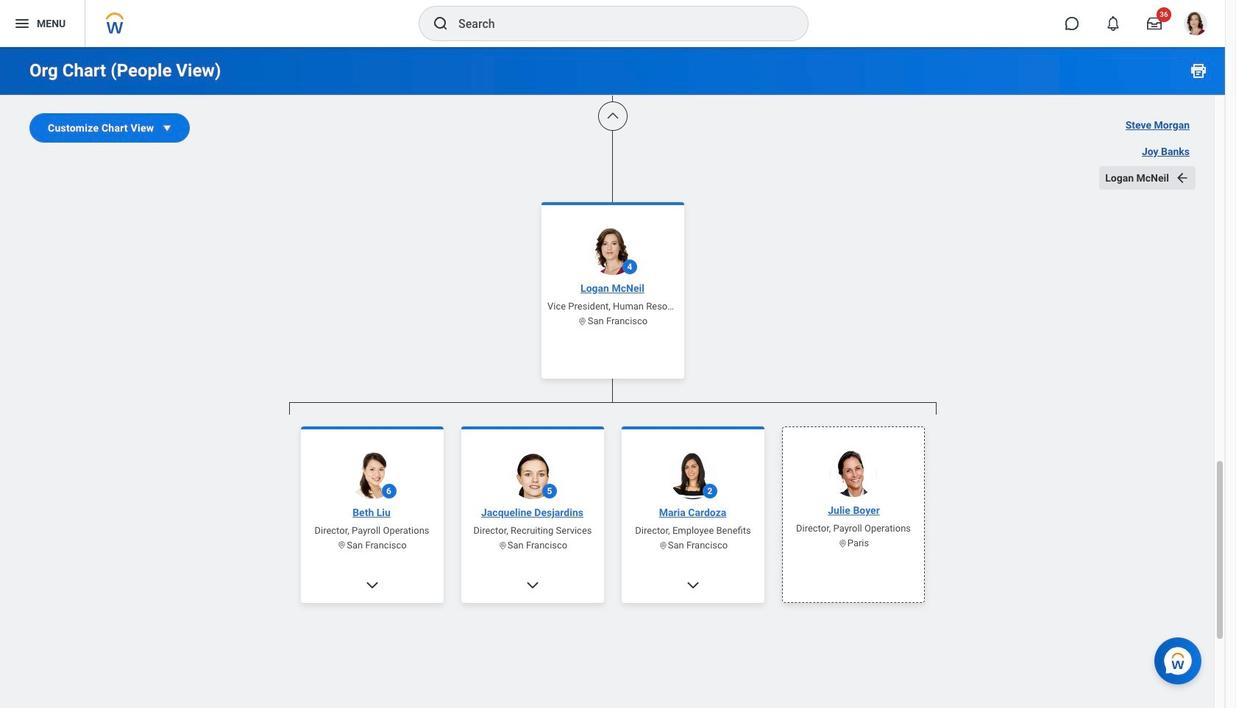 Task type: locate. For each thing, give the bounding box(es) containing it.
Search Workday  search field
[[458, 7, 778, 40]]

print org chart image
[[1190, 62, 1208, 79]]

main content
[[0, 0, 1225, 709]]

justify image
[[13, 15, 31, 32]]

1 chevron down image from the left
[[525, 578, 540, 593]]

2 chevron down image from the left
[[686, 578, 700, 593]]

logan mcneil, logan mcneil, 4 direct reports element
[[289, 415, 936, 709]]

profile logan mcneil image
[[1184, 12, 1208, 38]]

search image
[[432, 15, 450, 32]]

location image
[[578, 316, 587, 326], [838, 539, 847, 548], [337, 541, 347, 550], [498, 541, 507, 550]]

1 horizontal spatial chevron down image
[[686, 578, 700, 593]]

0 horizontal spatial chevron down image
[[525, 578, 540, 593]]

chevron up image
[[605, 109, 620, 124]]

chevron down image
[[525, 578, 540, 593], [686, 578, 700, 593]]



Task type: describe. For each thing, give the bounding box(es) containing it.
location image
[[658, 541, 668, 550]]

inbox large image
[[1147, 16, 1162, 31]]

chevron down image
[[365, 578, 379, 593]]

notifications large image
[[1106, 16, 1121, 31]]

caret down image
[[160, 121, 175, 135]]

arrow left image
[[1175, 171, 1190, 185]]



Task type: vqa. For each thing, say whether or not it's contained in the screenshot.
High Risk
no



